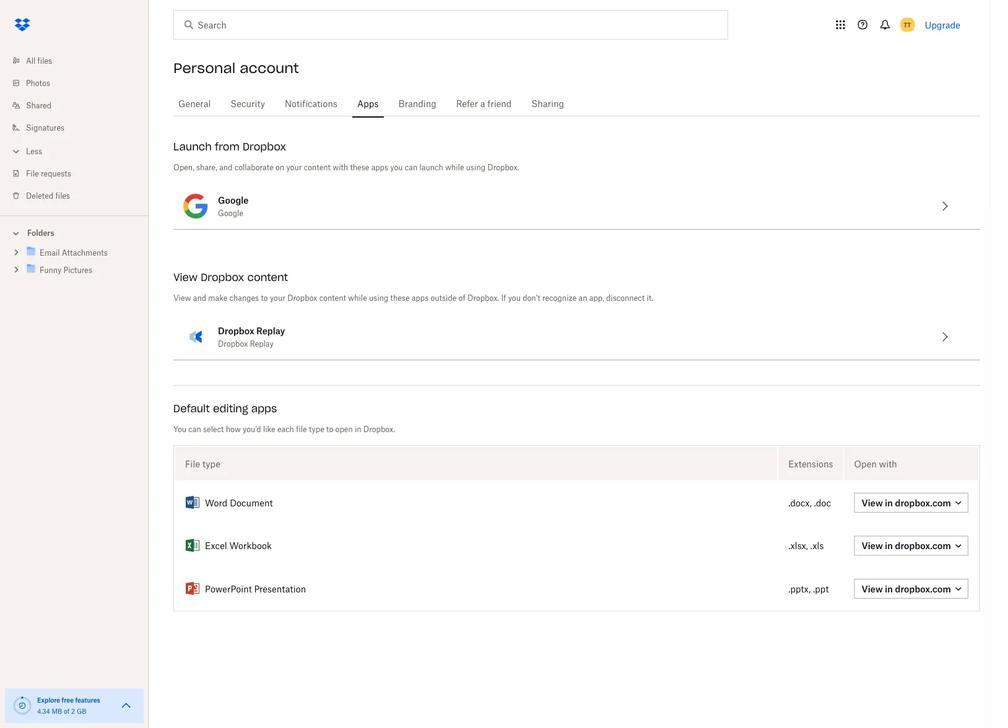 Task type: locate. For each thing, give the bounding box(es) containing it.
0 vertical spatial while
[[445, 163, 464, 172]]

0 vertical spatial apps
[[371, 163, 388, 172]]

view in dropbox.com button
[[855, 493, 969, 513], [855, 536, 969, 556]]

list
[[0, 42, 149, 216]]

notifications
[[285, 98, 338, 109]]

0 horizontal spatial your
[[270, 293, 286, 303]]

1 horizontal spatial of
[[459, 293, 466, 303]]

2 vertical spatial dropbox.
[[364, 425, 395, 434]]

file requests
[[26, 169, 71, 178]]

2 view in dropbox.com from the top
[[862, 541, 952, 551]]

google inside google google
[[218, 208, 243, 218]]

view in dropbox.com button up view in dropbox.com dropdown button
[[855, 536, 969, 556]]

template stateless image
[[185, 496, 200, 510], [185, 539, 200, 554]]

1 google from the top
[[218, 195, 249, 205]]

1 vertical spatial and
[[193, 293, 206, 303]]

and left "make"
[[193, 293, 206, 303]]

you
[[173, 425, 186, 434]]

0 vertical spatial file
[[26, 169, 39, 178]]

1 vertical spatial your
[[270, 293, 286, 303]]

shared link
[[10, 94, 149, 116]]

0 horizontal spatial apps
[[251, 402, 277, 415]]

1 vertical spatial of
[[64, 708, 70, 716]]

2 vertical spatial view in dropbox.com
[[862, 584, 952, 594]]

dropbox.com inside dropdown button
[[896, 584, 952, 594]]

while
[[445, 163, 464, 172], [348, 293, 367, 303]]

apps up the like
[[251, 402, 277, 415]]

of inside explore free features 4.34 mb of 2 gb
[[64, 708, 70, 716]]

0 horizontal spatial and
[[193, 293, 206, 303]]

can
[[405, 163, 418, 172], [189, 425, 201, 434]]

google
[[218, 195, 249, 205], [218, 208, 243, 218]]

personal account
[[173, 59, 299, 77]]

your right changes
[[270, 293, 286, 303]]

view dropbox content
[[173, 271, 288, 284]]

0 horizontal spatial of
[[64, 708, 70, 716]]

2 vertical spatial content
[[319, 293, 346, 303]]

1 vertical spatial files
[[55, 191, 70, 200]]

2 horizontal spatial apps
[[412, 293, 429, 303]]

2 template stateless image from the top
[[185, 539, 200, 554]]

0 horizontal spatial while
[[348, 293, 367, 303]]

open
[[855, 459, 877, 469]]

1 vertical spatial view in dropbox.com
[[862, 541, 952, 551]]

file requests link
[[10, 162, 149, 185]]

2 view in dropbox.com button from the top
[[855, 536, 969, 556]]

0 vertical spatial files
[[38, 56, 52, 65]]

1 horizontal spatial apps
[[371, 163, 388, 172]]

file down less
[[26, 169, 39, 178]]

signatures
[[26, 123, 64, 132]]

launch
[[173, 140, 212, 153]]

open
[[336, 425, 353, 434]]

each
[[278, 425, 294, 434]]

email
[[40, 248, 60, 258]]

tab list
[[173, 87, 981, 118]]

app,
[[590, 293, 604, 303]]

and
[[219, 163, 233, 172], [193, 293, 206, 303]]

and right the share,
[[219, 163, 233, 172]]

1 vertical spatial apps
[[412, 293, 429, 303]]

1 horizontal spatial you
[[508, 293, 521, 303]]

2 google from the top
[[218, 208, 243, 218]]

1 horizontal spatial using
[[466, 163, 486, 172]]

dropbox.com
[[896, 498, 952, 508], [896, 541, 952, 551], [896, 584, 952, 594]]

0 horizontal spatial files
[[38, 56, 52, 65]]

1 vertical spatial you
[[508, 293, 521, 303]]

like
[[263, 425, 275, 434]]

group containing email attachments
[[0, 242, 149, 288]]

0 horizontal spatial using
[[369, 293, 389, 303]]

replay
[[256, 326, 285, 336], [250, 339, 274, 348]]

1 vertical spatial dropbox.com
[[896, 541, 952, 551]]

funny
[[40, 266, 62, 275]]

of
[[459, 293, 466, 303], [64, 708, 70, 716]]

on
[[276, 163, 284, 172]]

to right changes
[[261, 293, 268, 303]]

3 view in dropbox.com from the top
[[862, 584, 952, 594]]

sharing
[[532, 98, 564, 109]]

view in dropbox.com button down open with on the right
[[855, 493, 969, 513]]

0 vertical spatial view in dropbox.com
[[862, 498, 952, 508]]

with right on
[[333, 163, 348, 172]]

0 vertical spatial can
[[405, 163, 418, 172]]

folders
[[27, 229, 54, 238]]

it.
[[647, 293, 654, 303]]

you left "launch"
[[390, 163, 403, 172]]

in inside dropdown button
[[885, 584, 893, 594]]

1 view in dropbox.com button from the top
[[855, 493, 969, 513]]

1 template stateless image from the top
[[185, 496, 200, 510]]

0 vertical spatial to
[[261, 293, 268, 303]]

2 vertical spatial apps
[[251, 402, 277, 415]]

.xlsx,
[[789, 541, 809, 551]]

view in dropbox.com button for .xlsx, .xls
[[855, 536, 969, 556]]

content
[[304, 163, 331, 172], [247, 271, 288, 284], [319, 293, 346, 303]]

default editing apps
[[173, 402, 277, 415]]

an
[[579, 293, 588, 303]]

file down you
[[185, 459, 200, 469]]

extensions
[[789, 459, 834, 469]]

these
[[350, 163, 369, 172], [391, 293, 410, 303]]

group
[[0, 242, 149, 288]]

0 vertical spatial your
[[286, 163, 302, 172]]

1 horizontal spatial files
[[55, 191, 70, 200]]

1 horizontal spatial can
[[405, 163, 418, 172]]

dropbox.com for .docx, .doc
[[896, 498, 952, 508]]

account
[[240, 59, 299, 77]]

2 dropbox.com from the top
[[896, 541, 952, 551]]

file
[[26, 169, 39, 178], [185, 459, 200, 469]]

0 vertical spatial and
[[219, 163, 233, 172]]

to left open
[[327, 425, 334, 434]]

apps
[[371, 163, 388, 172], [412, 293, 429, 303], [251, 402, 277, 415]]

notifications tab
[[280, 89, 343, 118]]

with right open
[[880, 459, 898, 469]]

1 horizontal spatial type
[[309, 425, 325, 434]]

1 vertical spatial these
[[391, 293, 410, 303]]

2 vertical spatial dropbox.com
[[896, 584, 952, 594]]

of right outside
[[459, 293, 466, 303]]

can left "launch"
[[405, 163, 418, 172]]

upgrade
[[925, 20, 961, 30]]

apps left "launch"
[[371, 163, 388, 172]]

1 vertical spatial replay
[[250, 339, 274, 348]]

1 view in dropbox.com from the top
[[862, 498, 952, 508]]

1 vertical spatial content
[[247, 271, 288, 284]]

1 horizontal spatial these
[[391, 293, 410, 303]]

0 vertical spatial dropbox.com
[[896, 498, 952, 508]]

1 vertical spatial with
[[880, 459, 898, 469]]

.xls
[[811, 541, 824, 551]]

0 vertical spatial view in dropbox.com button
[[855, 493, 969, 513]]

0 vertical spatial these
[[350, 163, 369, 172]]

1 vertical spatial while
[[348, 293, 367, 303]]

of left 2
[[64, 708, 70, 716]]

1 vertical spatial google
[[218, 208, 243, 218]]

.docx, .doc
[[789, 498, 831, 508]]

1 horizontal spatial while
[[445, 163, 464, 172]]

files for deleted files
[[55, 191, 70, 200]]

1 vertical spatial file
[[185, 459, 200, 469]]

1 dropbox.com from the top
[[896, 498, 952, 508]]

0 vertical spatial you
[[390, 163, 403, 172]]

files right deleted
[[55, 191, 70, 200]]

open,
[[173, 163, 194, 172]]

to
[[261, 293, 268, 303], [327, 425, 334, 434]]

tab list containing general
[[173, 87, 981, 118]]

0 vertical spatial google
[[218, 195, 249, 205]]

share,
[[196, 163, 217, 172]]

apps left outside
[[412, 293, 429, 303]]

1 horizontal spatial to
[[327, 425, 334, 434]]

0 vertical spatial template stateless image
[[185, 496, 200, 510]]

view in dropbox.com inside dropdown button
[[862, 584, 952, 594]]

3 dropbox.com from the top
[[896, 584, 952, 594]]

make
[[208, 293, 228, 303]]

files for all files
[[38, 56, 52, 65]]

view in dropbox.com button for .docx, .doc
[[855, 493, 969, 513]]

you right if
[[508, 293, 521, 303]]

can right you
[[189, 425, 201, 434]]

view inside view in dropbox.com dropdown button
[[862, 584, 883, 594]]

dropbox.
[[488, 163, 520, 172], [468, 293, 499, 303], [364, 425, 395, 434]]

refer a friend
[[456, 98, 512, 109]]

1 vertical spatial using
[[369, 293, 389, 303]]

less image
[[10, 145, 22, 158]]

sharing tab
[[527, 89, 569, 118]]

file for file type
[[185, 459, 200, 469]]

template stateless image left excel
[[185, 539, 200, 554]]

upgrade link
[[925, 20, 961, 30]]

0 vertical spatial of
[[459, 293, 466, 303]]

.doc
[[814, 498, 831, 508]]

your right on
[[286, 163, 302, 172]]

requests
[[41, 169, 71, 178]]

deleted files
[[26, 191, 70, 200]]

with
[[333, 163, 348, 172], [880, 459, 898, 469]]

open with
[[855, 459, 898, 469]]

template stateless image left "word"
[[185, 496, 200, 510]]

in
[[355, 425, 362, 434], [885, 498, 893, 508], [885, 541, 893, 551], [885, 584, 893, 594]]

view in dropbox.com for .pptx, .ppt
[[862, 584, 952, 594]]

you
[[390, 163, 403, 172], [508, 293, 521, 303]]

0 horizontal spatial you
[[390, 163, 403, 172]]

1 vertical spatial view in dropbox.com button
[[855, 536, 969, 556]]

1 vertical spatial template stateless image
[[185, 539, 200, 554]]

0 vertical spatial with
[[333, 163, 348, 172]]

explore
[[37, 697, 60, 704]]

1 vertical spatial can
[[189, 425, 201, 434]]

files right 'all'
[[38, 56, 52, 65]]

view
[[173, 271, 198, 284], [173, 293, 191, 303], [862, 498, 883, 508], [862, 541, 883, 551], [862, 584, 883, 594]]

don't
[[523, 293, 541, 303]]

you can select how you'd like each file type to open in dropbox.
[[173, 425, 395, 434]]

view in dropbox.com for .xlsx, .xls
[[862, 541, 952, 551]]

0 horizontal spatial with
[[333, 163, 348, 172]]

1 horizontal spatial file
[[185, 459, 200, 469]]

file inside file requests link
[[26, 169, 39, 178]]

0 horizontal spatial type
[[203, 459, 220, 469]]

dropbox replay dropbox replay
[[218, 326, 285, 348]]

0 horizontal spatial file
[[26, 169, 39, 178]]

type down select
[[203, 459, 220, 469]]

type right file
[[309, 425, 325, 434]]

your for content
[[270, 293, 286, 303]]

view in dropbox.com
[[862, 498, 952, 508], [862, 541, 952, 551], [862, 584, 952, 594]]

funny pictures
[[40, 266, 92, 275]]

branding
[[399, 98, 437, 109]]

1 horizontal spatial your
[[286, 163, 302, 172]]

.xlsx, .xls
[[789, 541, 824, 551]]

refer a friend tab
[[451, 89, 517, 118]]



Task type: describe. For each thing, give the bounding box(es) containing it.
open, share, and collaborate on your content with these apps you can launch while using dropbox.
[[173, 163, 520, 172]]

deleted
[[26, 191, 53, 200]]

workbook
[[230, 541, 272, 551]]

branding tab
[[394, 89, 442, 118]]

.pptx, .ppt
[[789, 584, 829, 594]]

changes
[[230, 293, 259, 303]]

email attachments
[[40, 248, 108, 258]]

folders button
[[0, 224, 149, 242]]

1 horizontal spatial with
[[880, 459, 898, 469]]

photos
[[26, 78, 50, 88]]

file
[[296, 425, 307, 434]]

template stateless image for excel workbook
[[185, 539, 200, 554]]

google google
[[218, 195, 249, 218]]

dropbox.com for .xlsx, .xls
[[896, 541, 952, 551]]

view for excel workbook
[[862, 541, 883, 551]]

0 horizontal spatial can
[[189, 425, 201, 434]]

powerpoint presentation
[[205, 584, 306, 594]]

all files link
[[10, 50, 149, 72]]

in for .pptx, .ppt
[[885, 584, 893, 594]]

1 vertical spatial type
[[203, 459, 220, 469]]

0 horizontal spatial to
[[261, 293, 268, 303]]

view for powerpoint presentation
[[862, 584, 883, 594]]

.ppt
[[813, 584, 829, 594]]

you'd
[[243, 425, 261, 434]]

0 vertical spatial content
[[304, 163, 331, 172]]

select
[[203, 425, 224, 434]]

email attachments link
[[25, 245, 139, 260]]

launch from dropbox
[[173, 140, 286, 153]]

launch
[[420, 163, 443, 172]]

in for .xlsx, .xls
[[885, 541, 893, 551]]

a
[[481, 98, 485, 109]]

template stateless image
[[185, 582, 200, 597]]

0 vertical spatial using
[[466, 163, 486, 172]]

personal
[[173, 59, 236, 77]]

mb
[[52, 708, 62, 716]]

template stateless image for word document
[[185, 496, 200, 510]]

your for dropbox
[[286, 163, 302, 172]]

explore free features 4.34 mb of 2 gb
[[37, 697, 100, 716]]

how
[[226, 425, 241, 434]]

dropbox image
[[10, 12, 35, 37]]

tt
[[904, 21, 912, 28]]

general
[[178, 98, 211, 109]]

excel
[[205, 541, 227, 551]]

.pptx,
[[789, 584, 811, 594]]

dropbox.com for .pptx, .ppt
[[896, 584, 952, 594]]

all files
[[26, 56, 52, 65]]

deleted files link
[[10, 185, 149, 207]]

Search text field
[[198, 18, 703, 32]]

0 vertical spatial type
[[309, 425, 325, 434]]

4.34
[[37, 708, 50, 716]]

file type
[[185, 459, 220, 469]]

all
[[26, 56, 36, 65]]

excel workbook
[[205, 541, 272, 551]]

powerpoint
[[205, 584, 252, 594]]

refer
[[456, 98, 478, 109]]

collaborate
[[235, 163, 274, 172]]

security tab
[[226, 89, 270, 118]]

features
[[75, 697, 100, 704]]

outside
[[431, 293, 457, 303]]

disconnect
[[607, 293, 645, 303]]

funny pictures link
[[25, 262, 139, 277]]

2
[[71, 708, 75, 716]]

.docx,
[[789, 498, 812, 508]]

signatures link
[[10, 116, 149, 139]]

if
[[501, 293, 506, 303]]

quota usage element
[[12, 696, 32, 716]]

presentation
[[254, 584, 306, 594]]

security
[[231, 98, 265, 109]]

list containing all files
[[0, 42, 149, 216]]

general tab
[[173, 89, 216, 118]]

1 vertical spatial dropbox.
[[468, 293, 499, 303]]

gb
[[77, 708, 86, 716]]

free
[[62, 697, 74, 704]]

1 vertical spatial to
[[327, 425, 334, 434]]

photos link
[[10, 72, 149, 94]]

from
[[215, 140, 240, 153]]

pictures
[[64, 266, 92, 275]]

tt button
[[898, 15, 918, 35]]

attachments
[[62, 248, 108, 258]]

in for .docx, .doc
[[885, 498, 893, 508]]

less
[[26, 147, 42, 156]]

view and make changes to your dropbox content while using these apps outside of dropbox. if you don't recognize an app, disconnect it.
[[173, 293, 654, 303]]

view for word document
[[862, 498, 883, 508]]

0 horizontal spatial these
[[350, 163, 369, 172]]

recognize
[[543, 293, 577, 303]]

view in dropbox.com for .docx, .doc
[[862, 498, 952, 508]]

0 vertical spatial dropbox.
[[488, 163, 520, 172]]

document
[[230, 498, 273, 508]]

friend
[[488, 98, 512, 109]]

shared
[[26, 101, 51, 110]]

0 vertical spatial replay
[[256, 326, 285, 336]]

editing
[[213, 402, 248, 415]]

file for file requests
[[26, 169, 39, 178]]

word document
[[205, 498, 273, 508]]

1 horizontal spatial and
[[219, 163, 233, 172]]

word
[[205, 498, 228, 508]]

view in dropbox.com button
[[855, 579, 969, 599]]

apps tab
[[352, 89, 384, 118]]



Task type: vqa. For each thing, say whether or not it's contained in the screenshot.
Explore Free Features 4.34 Mb Of 2 Gb
yes



